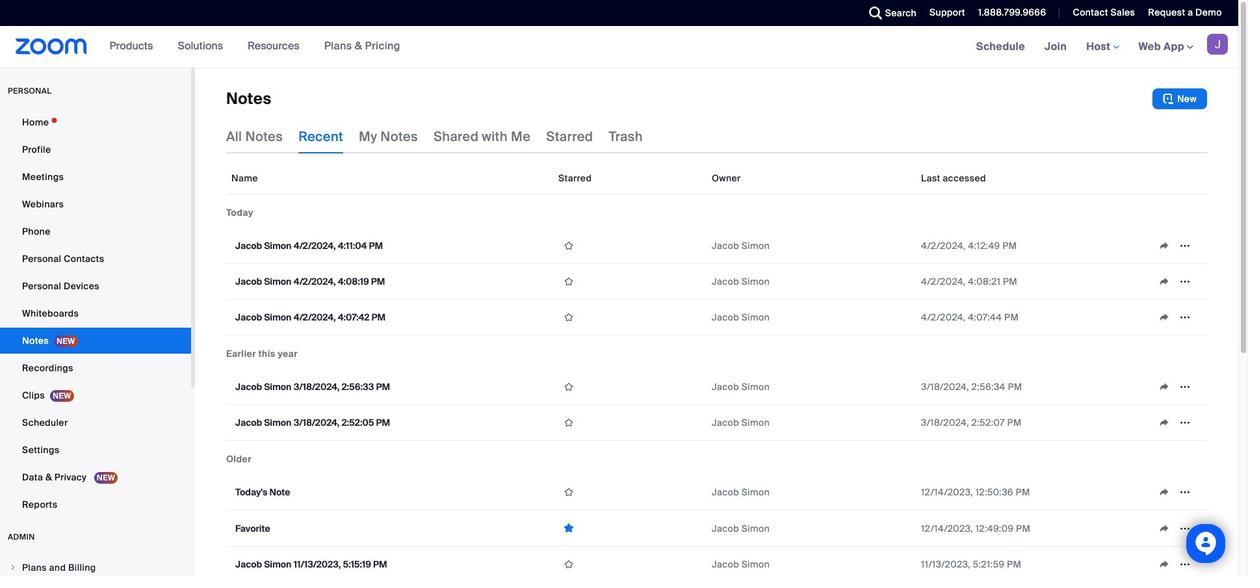 Task type: vqa. For each thing, say whether or not it's contained in the screenshot.
3rd Share image
yes



Task type: describe. For each thing, give the bounding box(es) containing it.
share image for "more options for jacob simon 11/13/2023, 5:15:19 pm" icon
[[1154, 559, 1175, 570]]

more options for today's note image
[[1175, 486, 1196, 498]]

personal menu menu
[[0, 109, 191, 519]]

more options for jacob simon 4/2/2024, 4:08:19 pm image
[[1175, 276, 1196, 287]]

product information navigation
[[100, 26, 410, 68]]

share image for more options for today's note image
[[1154, 486, 1175, 498]]

zoom logo image
[[16, 38, 87, 55]]

more options for jacob simon 3/18/2024, 2:52:05 pm image
[[1175, 417, 1196, 429]]

more options for jacob simon 11/13/2023, 5:15:19 pm image
[[1175, 559, 1196, 570]]

share image for more options for jacob simon 4/2/2024, 4:07:42 pm image
[[1154, 311, 1175, 323]]

share image for more options for favorite icon
[[1154, 522, 1175, 534]]

more options for jacob simon 4/2/2024, 4:07:42 pm image
[[1175, 311, 1196, 323]]

share image for more options for jacob simon 4/2/2024, 4:08:19 pm image at top right
[[1154, 276, 1175, 287]]

share image for the more options for jacob simon 3/18/2024, 2:56:33 pm icon at bottom
[[1154, 381, 1175, 393]]

profile picture image
[[1207, 34, 1228, 55]]

favorite starred image
[[559, 522, 579, 534]]

meetings navigation
[[967, 26, 1239, 68]]



Task type: locate. For each thing, give the bounding box(es) containing it.
share image
[[1154, 276, 1175, 287], [1154, 311, 1175, 323], [1154, 381, 1175, 393], [1154, 417, 1175, 429], [1154, 559, 1175, 570]]

share image up more options for jacob simon 4/2/2024, 4:07:42 pm image
[[1154, 276, 1175, 287]]

menu item
[[0, 555, 191, 576]]

application
[[559, 236, 702, 256], [1154, 236, 1202, 256], [559, 272, 702, 291], [1154, 272, 1202, 291], [559, 308, 702, 327], [1154, 308, 1202, 327], [559, 377, 702, 397], [1154, 377, 1202, 397], [559, 413, 702, 432], [1154, 413, 1202, 432], [559, 482, 702, 502], [1154, 482, 1202, 502], [1154, 519, 1202, 538], [1154, 555, 1202, 574]]

more options for jacob simon 3/18/2024, 2:56:33 pm image
[[1175, 381, 1196, 393]]

right image
[[9, 564, 17, 572]]

4 share image from the top
[[1154, 417, 1175, 429]]

more options for favorite image
[[1175, 522, 1196, 534]]

3 share image from the top
[[1154, 381, 1175, 393]]

share image up more options for favorite icon
[[1154, 486, 1175, 498]]

tabs of all notes page tab list
[[226, 120, 643, 153]]

more options for jacob simon 4/2/2024, 4:11:04 pm image
[[1175, 240, 1196, 252]]

share image up more options for jacob simon 3/18/2024, 2:52:05 pm icon
[[1154, 381, 1175, 393]]

1 vertical spatial share image
[[1154, 486, 1175, 498]]

5 share image from the top
[[1154, 559, 1175, 570]]

jacob simon 11/13/2023, 5:15:19 pm unstarred image
[[559, 559, 579, 570]]

share image for "more options for jacob simon 4/2/2024, 4:11:04 pm" icon
[[1154, 240, 1175, 252]]

share image down more options for favorite icon
[[1154, 559, 1175, 570]]

2 share image from the top
[[1154, 486, 1175, 498]]

1 share image from the top
[[1154, 240, 1175, 252]]

2 share image from the top
[[1154, 311, 1175, 323]]

0 vertical spatial share image
[[1154, 240, 1175, 252]]

banner
[[0, 26, 1239, 68]]

1 share image from the top
[[1154, 276, 1175, 287]]

3 share image from the top
[[1154, 522, 1175, 534]]

share image down the more options for jacob simon 3/18/2024, 2:56:33 pm icon at bottom
[[1154, 417, 1175, 429]]

2 vertical spatial share image
[[1154, 522, 1175, 534]]

share image up "more options for jacob simon 11/13/2023, 5:15:19 pm" icon
[[1154, 522, 1175, 534]]

share image up more options for jacob simon 4/2/2024, 4:08:19 pm image at top right
[[1154, 240, 1175, 252]]

share image for more options for jacob simon 3/18/2024, 2:52:05 pm icon
[[1154, 417, 1175, 429]]

share image down more options for jacob simon 4/2/2024, 4:08:19 pm image at top right
[[1154, 311, 1175, 323]]

share image
[[1154, 240, 1175, 252], [1154, 486, 1175, 498], [1154, 522, 1175, 534]]



